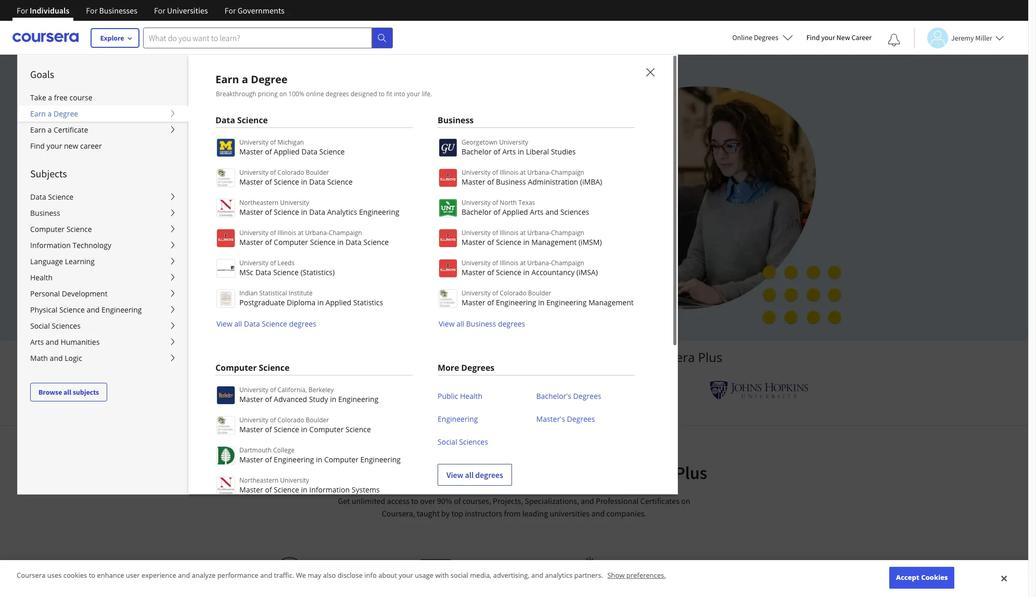 Task type: vqa. For each thing, say whether or not it's contained in the screenshot.
the Coursera to the top
yes



Task type: describe. For each thing, give the bounding box(es) containing it.
university for master of computer science in data science
[[239, 228, 268, 237]]

to right cookies
[[89, 571, 95, 580]]

on inside unlimited access to 7,000+ world-class courses, hands-on projects, and job-ready certificate programs—all included in your subscription
[[504, 146, 518, 161]]

professional
[[426, 462, 520, 484]]

northeastern for master of science in information systems
[[239, 476, 278, 485]]

science inside 'dropdown button'
[[48, 192, 73, 202]]

info
[[364, 571, 377, 580]]

to inside get unlimited access to over 90% of courses, projects, specializations, and professional certificates on coursera, taught by top instructors from leading universities and companies.
[[411, 496, 418, 506]]

university for master of science in computer science
[[239, 416, 268, 425]]

university of leeds logo image
[[216, 259, 235, 278]]

science inside 'university of illinois at urbana-champaign master of science in accountancy (imsa)'
[[496, 267, 521, 277]]

of inside get unlimited access to over 90% of courses, projects, specializations, and professional certificates on coursera, taught by top instructors from leading universities and companies.
[[454, 496, 461, 506]]

earn a certificate button
[[18, 122, 188, 138]]

management inside the university of colorado boulder master of engineering in engineering management
[[589, 298, 634, 308]]

master's degrees link
[[536, 408, 595, 431]]

university for msc data science (statistics)
[[239, 259, 268, 267]]

science up (statistics) on the top left
[[310, 237, 335, 247]]

and down professional
[[591, 508, 605, 519]]

liberal
[[526, 147, 549, 157]]

science inside university of michigan master of applied data science
[[319, 147, 345, 157]]

humanities
[[61, 337, 100, 347]]

social sciences link
[[438, 431, 488, 454]]

for businesses
[[86, 5, 137, 16]]

analyze
[[192, 571, 216, 580]]

illinois for accountancy
[[500, 259, 518, 267]]

performance
[[217, 571, 258, 580]]

science up the college
[[274, 425, 299, 435]]

1 vertical spatial coursera
[[604, 462, 671, 484]]

engineering up "systems"
[[360, 455, 401, 465]]

illinois for (imba)
[[500, 168, 518, 177]]

for for universities
[[154, 5, 165, 16]]

earn a degree button
[[18, 106, 188, 122]]

2 vertical spatial coursera
[[17, 571, 45, 580]]

science inside dropdown button
[[66, 224, 92, 234]]

on inside get unlimited access to over 90% of courses, projects, specializations, and professional certificates on coursera, taught by top instructors from leading universities and companies.
[[681, 496, 690, 506]]

data inside university of michigan master of applied data science
[[301, 147, 317, 157]]

social sciences inside view all degrees list
[[438, 437, 488, 447]]

northeastern university master of science in data analytics engineering
[[239, 198, 399, 217]]

with right 'companies'
[[613, 349, 638, 366]]

free
[[271, 257, 286, 268]]

study
[[309, 394, 328, 404]]

university for master of science in accountancy (imsa)
[[462, 259, 491, 267]]

engineering inside view all degrees list
[[438, 414, 478, 424]]

analytics
[[327, 207, 357, 217]]

business up georgetown university logo
[[438, 114, 474, 126]]

your inside unlimited access to 7,000+ world-class courses, hands-on projects, and job-ready certificate programs—all included in your subscription
[[212, 182, 237, 198]]

university of illinois at urbana-champaign master of computer science in data science
[[239, 228, 389, 247]]

data science inside earn a degree menu item
[[215, 114, 268, 126]]

programs—all
[[394, 164, 469, 180]]

public health
[[438, 391, 482, 401]]

pricing
[[258, 90, 278, 98]]

university for master of science in management (imsm)
[[462, 228, 491, 237]]

science up guarantee
[[363, 237, 389, 247]]

life.
[[422, 90, 432, 98]]

indian statistical institute postgraduate diploma in applied statistics
[[239, 289, 383, 308]]

master inside university of california, berkeley master of advanced study in engineering
[[239, 394, 263, 404]]

master inside northeastern university master of science in information systems
[[239, 485, 263, 495]]

logic
[[65, 353, 82, 363]]

more
[[438, 362, 459, 374]]

university for master of applied data science
[[239, 138, 268, 147]]

science inside the northeastern university master of science in data analytics engineering
[[274, 207, 299, 217]]

unlimited access to 7,000+ world-class courses, hands-on projects, and job-ready certificate programs—all included in your subscription
[[212, 146, 531, 198]]

university of north texas bachelor of applied arts and sciences
[[462, 198, 589, 217]]

and left traffic.
[[260, 571, 272, 580]]

science down postgraduate
[[262, 319, 287, 329]]

banner navigation
[[8, 0, 293, 29]]

in inside the university of colorado boulder master of engineering in engineering management
[[538, 298, 544, 308]]

northeastern for master of science in data analytics engineering
[[239, 198, 278, 207]]

science inside northeastern university master of science in information systems
[[274, 485, 299, 495]]

0 vertical spatial universities
[[451, 349, 518, 366]]

business inside dropdown button
[[30, 208, 60, 218]]

personal
[[30, 289, 60, 299]]

social inside dropdown button
[[30, 321, 50, 331]]

access inside unlimited access to 7,000+ world-class courses, hands-on projects, and job-ready certificate programs—all included in your subscription
[[267, 146, 302, 161]]

start 7-day free trial
[[229, 257, 305, 268]]

with left 14-
[[260, 282, 276, 292]]

view for data science
[[216, 319, 232, 329]]

preferences.
[[626, 571, 666, 580]]

/month,
[[225, 233, 254, 243]]

applied inside university of michigan master of applied data science
[[274, 147, 300, 157]]

subscription
[[240, 182, 306, 198]]

degree for earn a degree
[[54, 109, 78, 119]]

cookies
[[63, 571, 87, 580]]

breakthrough
[[216, 90, 256, 98]]

and inside "popup button"
[[87, 305, 100, 315]]

coursera plus image
[[212, 98, 371, 113]]

about
[[378, 571, 397, 580]]

14-
[[278, 282, 289, 292]]

engineering inside "popup button"
[[101, 305, 142, 315]]

university of michigan master of applied data science
[[239, 138, 345, 157]]

to inside unlimited access to 7,000+ world-class courses, hands-on projects, and job-ready certificate programs—all included in your subscription
[[305, 146, 316, 161]]

information technology
[[30, 240, 111, 250]]

science inside "popup button"
[[59, 305, 85, 315]]

statistics
[[353, 298, 383, 308]]

management inside 'university of illinois at urbana-champaign master of science in management (imsm)'
[[531, 237, 577, 247]]

subjects
[[30, 167, 67, 180]]

find for find your new career
[[30, 141, 45, 151]]

list for computer science
[[215, 385, 413, 577]]

personal development
[[30, 289, 108, 299]]

accept
[[896, 573, 919, 583]]

degrees inside the earn a degree breakthrough pricing on 100% online degrees designed to fit into your life.
[[326, 90, 349, 98]]

arts inside georgetown university bachelor of arts in liberal studies
[[502, 147, 516, 157]]

physical
[[30, 305, 57, 315]]

master inside university of michigan master of applied data science
[[239, 147, 263, 157]]

world-
[[357, 146, 392, 161]]

social sciences inside dropdown button
[[30, 321, 81, 331]]

trial
[[288, 257, 305, 268]]

science down 7,000+
[[327, 177, 353, 187]]

new
[[64, 141, 78, 151]]

explore menu element
[[18, 55, 188, 402]]

and left analytics
[[531, 571, 543, 580]]

view all business degrees
[[439, 319, 525, 329]]

accept cookies
[[896, 573, 948, 583]]

computer science inside dropdown button
[[30, 224, 92, 234]]

sciences inside 'university of north texas bachelor of applied arts and sciences'
[[560, 207, 589, 217]]

science up the university of illinois at urbana-champaign image
[[259, 362, 289, 374]]

social sciences button
[[18, 318, 188, 334]]

boulder inside the university of colorado boulder master of engineering in engineering management
[[528, 289, 551, 298]]

urbana- for management
[[527, 228, 551, 237]]

in inside georgetown university bachelor of arts in liberal studies
[[518, 147, 524, 157]]

champaign for management
[[551, 228, 584, 237]]

engineering inside university of california, berkeley master of advanced study in engineering
[[338, 394, 378, 404]]

data inside the university of colorado boulder master of science in data science
[[309, 177, 325, 187]]

certificate
[[338, 164, 391, 180]]

engineering link
[[438, 408, 478, 431]]

degrees for more degrees
[[461, 362, 494, 374]]

100%
[[288, 90, 304, 98]]

boulder for computer science
[[306, 416, 329, 425]]

at for in
[[298, 228, 304, 237]]

in inside university of illinois at urbana-champaign master of computer science in data science
[[337, 237, 344, 247]]

with right goals
[[566, 462, 600, 484]]

champaign for in
[[329, 228, 362, 237]]

bachelor's degrees
[[536, 391, 601, 401]]

at for accountancy
[[520, 259, 526, 267]]

unlimited
[[212, 146, 265, 161]]

companies
[[547, 349, 610, 366]]

businesses
[[99, 5, 137, 16]]

in inside the university of colorado boulder master of science in data science
[[301, 177, 307, 187]]

experience
[[142, 571, 176, 580]]

university of leeds msc data science (statistics)
[[239, 259, 335, 277]]

take a free course link
[[18, 90, 188, 106]]

90%
[[437, 496, 452, 506]]

data inside the northeastern university master of science in data analytics engineering
[[309, 207, 325, 217]]

from
[[504, 508, 521, 519]]

free
[[54, 93, 68, 103]]

social inside view all degrees list
[[438, 437, 457, 447]]

of inside northeastern university master of science in information systems
[[265, 485, 272, 495]]

flexible learning image
[[571, 557, 607, 586]]

on inside the earn a degree breakthrough pricing on 100% online degrees designed to fit into your life.
[[279, 90, 287, 98]]

university of illinois at urbana-champaign master of science in management (imsm)
[[462, 228, 602, 247]]

0 horizontal spatial leading
[[406, 349, 448, 366]]

projects,
[[493, 496, 523, 506]]

view all data science degrees
[[216, 319, 316, 329]]

colorado for computer science
[[278, 416, 304, 425]]

new
[[837, 33, 850, 42]]

at for (imba)
[[520, 168, 526, 177]]

georgetown university logo image
[[439, 138, 457, 157]]

university of colorado boulder master of science in computer science
[[239, 416, 371, 435]]

jeremy miller
[[951, 33, 992, 42]]

university of illinois at urbana-champaign logo image for master of science in management (imsm)
[[439, 229, 457, 248]]

master's degrees
[[536, 414, 595, 424]]

urbana- for (imba)
[[527, 168, 551, 177]]

close image
[[644, 66, 657, 79]]

sciences inside view all degrees list
[[459, 437, 488, 447]]

by
[[441, 508, 450, 519]]

computer inside computer science dropdown button
[[30, 224, 65, 234]]

data inside 'dropdown button'
[[30, 192, 46, 202]]

view all data science degrees link
[[215, 319, 316, 329]]

northeastern university  logo image for master of science in data analytics engineering
[[216, 199, 235, 218]]

degrees down the university of colorado boulder master of engineering in engineering management
[[498, 319, 525, 329]]

at for management
[[520, 228, 526, 237]]

computer up 'university of california, berkeley logo'
[[215, 362, 257, 374]]

science down pricing
[[237, 114, 268, 126]]

computer science button
[[18, 221, 188, 237]]

northeastern university  logo image for master of science in information systems
[[216, 477, 235, 495]]

health inside 'popup button'
[[30, 273, 53, 283]]

your right about on the bottom left
[[399, 571, 413, 580]]

sas image
[[567, 382, 606, 399]]

back
[[331, 282, 348, 292]]

your left new
[[821, 33, 835, 42]]

urbana- for accountancy
[[527, 259, 551, 267]]

unlimited
[[352, 496, 385, 506]]

view inside list
[[446, 470, 463, 480]]

money-
[[304, 282, 331, 292]]

ready
[[305, 164, 335, 180]]

business up more degrees
[[466, 319, 496, 329]]

and inside 'university of north texas bachelor of applied arts and sciences'
[[545, 207, 558, 217]]

earn a degree menu item
[[188, 54, 1036, 597]]

information inside northeastern university master of science in information systems
[[309, 485, 350, 495]]

of inside georgetown university bachelor of arts in liberal studies
[[493, 147, 500, 157]]

engineering down 'university of illinois at urbana-champaign master of science in accountancy (imsa)'
[[496, 298, 536, 308]]

data up university of michigan logo on the left top
[[215, 114, 235, 126]]

uses
[[47, 571, 62, 580]]

coursera image
[[12, 29, 79, 46]]

dartmouth college master of engineering in computer engineering
[[239, 446, 401, 465]]

a for earn a degree breakthrough pricing on 100% online degrees designed to fit into your life.
[[242, 72, 248, 86]]

with left social
[[435, 571, 449, 580]]

math and logic
[[30, 353, 82, 363]]

computer inside dartmouth college master of engineering in computer engineering
[[324, 455, 358, 465]]

and inside popup button
[[46, 337, 59, 347]]

engineering up northeastern university master of science in information systems
[[274, 455, 314, 465]]

to inside the earn a degree breakthrough pricing on 100% online degrees designed to fit into your life.
[[379, 90, 385, 98]]

instructors
[[465, 508, 502, 519]]

master inside 'university of illinois at urbana-champaign master of science in management (imsm)'
[[462, 237, 485, 247]]

sciences inside dropdown button
[[52, 321, 81, 331]]

science left ready
[[274, 177, 299, 187]]

data science button
[[18, 189, 188, 205]]

and up bachelor's
[[521, 349, 543, 366]]

berkeley
[[309, 386, 334, 394]]

and left the analyze
[[178, 571, 190, 580]]

master inside university of illinois at urbana-champaign master of business administration (imba)
[[462, 177, 485, 187]]

or
[[212, 282, 220, 292]]

indian statistical institute logo image
[[216, 289, 235, 308]]

university for master of engineering in engineering management
[[462, 289, 491, 298]]

degrees for master's degrees
[[567, 414, 595, 424]]

computer inside university of illinois at urbana-champaign master of computer science in data science
[[274, 237, 308, 247]]

boulder for data science
[[306, 168, 329, 177]]



Task type: locate. For each thing, give the bounding box(es) containing it.
management
[[531, 237, 577, 247], [589, 298, 634, 308]]

university of colorado boulder logo image down unlimited
[[216, 169, 235, 187]]

university inside university of colorado boulder master of science in computer science
[[239, 416, 268, 425]]

class
[[392, 146, 417, 161]]

leading inside get unlimited access to over 90% of courses, projects, specializations, and professional certificates on coursera, taught by top instructors from leading universities and companies.
[[522, 508, 548, 519]]

science down the college
[[274, 485, 299, 495]]

1 vertical spatial bachelor
[[462, 207, 492, 217]]

urbana- down the liberal
[[527, 168, 551, 177]]

accountancy
[[531, 267, 575, 277]]

1 vertical spatial applied
[[502, 207, 528, 217]]

a inside dropdown button
[[48, 109, 52, 119]]

university inside university of michigan master of applied data science
[[239, 138, 268, 147]]

administration
[[528, 177, 578, 187]]

computer up trial
[[274, 237, 308, 247]]

2 vertical spatial arts
[[30, 337, 44, 347]]

for left universities
[[154, 5, 165, 16]]

university of colorado boulder logo image
[[216, 169, 235, 187], [439, 289, 457, 308], [216, 416, 235, 435]]

university inside georgetown university bachelor of arts in liberal studies
[[499, 138, 528, 147]]

0 horizontal spatial social
[[30, 321, 50, 331]]

certificate
[[54, 125, 88, 135]]

find inside explore menu element
[[30, 141, 45, 151]]

governments
[[238, 5, 284, 16]]

at inside 'university of illinois at urbana-champaign master of science in accountancy (imsa)'
[[520, 259, 526, 267]]

1 horizontal spatial information
[[309, 485, 350, 495]]

0 vertical spatial courses,
[[420, 146, 464, 161]]

help center image
[[1001, 570, 1014, 583]]

computer up dartmouth college master of engineering in computer engineering
[[309, 425, 344, 435]]

and up subscription
[[261, 164, 281, 180]]

and inside dropdown button
[[50, 353, 63, 363]]

computer science
[[30, 224, 92, 234], [215, 362, 289, 374]]

for for governments
[[225, 5, 236, 16]]

$59 /month, cancel anytime
[[212, 233, 312, 243]]

university of colorado boulder logo image down 'university of california, berkeley logo'
[[216, 416, 235, 435]]

diploma
[[287, 298, 315, 308]]

all down the indian statistical institute logo
[[234, 319, 242, 329]]

physical science and engineering button
[[18, 302, 188, 318]]

0 horizontal spatial health
[[30, 273, 53, 283]]

0 vertical spatial plus
[[698, 349, 722, 366]]

2 vertical spatial earn
[[30, 125, 46, 135]]

1 northeastern university  logo image from the top
[[216, 199, 235, 218]]

data up ready
[[301, 147, 317, 157]]

2 vertical spatial sciences
[[459, 437, 488, 447]]

degrees inside list
[[475, 470, 503, 480]]

personal development button
[[18, 286, 188, 302]]

into
[[394, 90, 405, 98]]

of inside university of leeds msc data science (statistics)
[[270, 259, 276, 267]]

language
[[30, 257, 63, 266]]

math and logic button
[[18, 350, 188, 366]]

1 horizontal spatial universities
[[550, 508, 590, 519]]

health inside view all degrees list
[[460, 391, 482, 401]]

health
[[30, 273, 53, 283], [460, 391, 482, 401]]

data left analytics
[[309, 207, 325, 217]]

northeastern
[[239, 198, 278, 207], [239, 476, 278, 485]]

0 vertical spatial computer science
[[30, 224, 92, 234]]

$399
[[222, 282, 239, 292]]

degree inside earn a degree dropdown button
[[54, 109, 78, 119]]

colorado down 'university of illinois at urbana-champaign master of science in accountancy (imsa)'
[[500, 289, 526, 298]]

urbana- inside university of illinois at urbana-champaign master of business administration (imba)
[[527, 168, 551, 177]]

save money image
[[420, 559, 458, 584]]

urbana- inside university of illinois at urbana-champaign master of computer science in data science
[[305, 228, 329, 237]]

2 vertical spatial colorado
[[278, 416, 304, 425]]

university inside the northeastern university master of science in data analytics engineering
[[280, 198, 309, 207]]

science down subjects
[[48, 192, 73, 202]]

illinois for management
[[500, 228, 518, 237]]

view for business
[[439, 319, 455, 329]]

colorado inside the university of colorado boulder master of science in data science
[[278, 168, 304, 177]]

1 horizontal spatial access
[[387, 496, 410, 506]]

1 horizontal spatial arts
[[502, 147, 516, 157]]

leeds
[[278, 259, 295, 267]]

1 vertical spatial boulder
[[528, 289, 551, 298]]

list containing master of advanced study in engineering
[[215, 385, 413, 577]]

colorado inside university of colorado boulder master of science in computer science
[[278, 416, 304, 425]]

0 horizontal spatial find
[[30, 141, 45, 151]]

colorado inside the university of colorado boulder master of engineering in engineering management
[[500, 289, 526, 298]]

cancel
[[256, 233, 279, 243]]

applied down "back"
[[326, 298, 351, 308]]

list for business
[[438, 137, 635, 329]]

engineering up social sciences dropdown button
[[101, 305, 142, 315]]

1 horizontal spatial find
[[806, 33, 820, 42]]

take a free course
[[30, 93, 92, 103]]

indian
[[239, 289, 258, 298]]

1 vertical spatial computer science
[[215, 362, 289, 374]]

science up ready
[[319, 147, 345, 157]]

invest
[[321, 462, 367, 484]]

in right study
[[330, 394, 336, 404]]

in inside dartmouth college master of engineering in computer engineering
[[316, 455, 322, 465]]

master inside the university of colorado boulder master of engineering in engineering management
[[462, 298, 485, 308]]

arts and humanities
[[30, 337, 100, 347]]

statistical
[[259, 289, 287, 298]]

0 vertical spatial colorado
[[278, 168, 304, 177]]

0 horizontal spatial applied
[[274, 147, 300, 157]]

in inside northeastern university master of science in information systems
[[301, 485, 307, 495]]

sciences up arts and humanities
[[52, 321, 81, 331]]

user
[[126, 571, 140, 580]]

northeastern inside northeastern university master of science in information systems
[[239, 476, 278, 485]]

0 vertical spatial bachelor
[[462, 147, 492, 157]]

view down the indian statistical institute logo
[[216, 319, 232, 329]]

0 horizontal spatial computer science
[[30, 224, 92, 234]]

language learning
[[30, 257, 95, 266]]

all for business
[[457, 319, 464, 329]]

1 horizontal spatial management
[[589, 298, 634, 308]]

a for earn a certificate
[[48, 125, 52, 135]]

a inside dropdown button
[[48, 125, 52, 135]]

in up the northeastern university master of science in data analytics engineering
[[301, 177, 307, 187]]

data inside university of leeds msc data science (statistics)
[[255, 267, 271, 277]]

arts
[[502, 147, 516, 157], [530, 207, 544, 217], [30, 337, 44, 347]]

at down 'university of north texas bachelor of applied arts and sciences'
[[520, 228, 526, 237]]

applied inside 'university of north texas bachelor of applied arts and sciences'
[[502, 207, 528, 217]]

2 horizontal spatial on
[[681, 496, 690, 506]]

and left professional
[[581, 496, 594, 506]]

university of colorado boulder logo image up view all business degrees link
[[439, 289, 457, 308]]

university of colorado boulder logo image for data science
[[216, 169, 235, 187]]

day left free
[[256, 257, 269, 268]]

data down analytics
[[346, 237, 362, 247]]

to left over
[[411, 496, 418, 506]]

0 vertical spatial management
[[531, 237, 577, 247]]

your down projects,
[[212, 182, 237, 198]]

courses, up instructors
[[462, 496, 491, 506]]

bachelor inside georgetown university bachelor of arts in liberal studies
[[462, 147, 492, 157]]

2 horizontal spatial applied
[[502, 207, 528, 217]]

0 vertical spatial social
[[30, 321, 50, 331]]

champaign inside 'university of illinois at urbana-champaign master of science in management (imsm)'
[[551, 228, 584, 237]]

0 vertical spatial day
[[256, 257, 269, 268]]

science down 'university of illinois at urbana-champaign master of science in management (imsm)' at top
[[496, 267, 521, 277]]

1 vertical spatial information
[[309, 485, 350, 495]]

0 horizontal spatial degree
[[54, 109, 78, 119]]

online
[[306, 90, 324, 98]]

and left logic
[[50, 353, 63, 363]]

What do you want to learn? text field
[[143, 27, 372, 48]]

master inside the university of colorado boulder master of science in data science
[[239, 177, 263, 187]]

find your new career link
[[18, 138, 188, 154]]

illinois inside 'university of illinois at urbana-champaign master of science in management (imsm)'
[[500, 228, 518, 237]]

list containing bachelor of arts in liberal studies
[[438, 137, 635, 329]]

in left "accountancy"
[[523, 267, 530, 277]]

university of illinois at urbana-champaign logo image
[[439, 169, 457, 187], [216, 229, 235, 248], [439, 229, 457, 248], [439, 259, 457, 278]]

in inside university of colorado boulder master of science in computer science
[[301, 425, 307, 435]]

a for earn a degree
[[48, 109, 52, 119]]

online
[[732, 33, 752, 42]]

university for master of science in data science
[[239, 168, 268, 177]]

0 vertical spatial northeastern university  logo image
[[216, 199, 235, 218]]

sciences
[[560, 207, 589, 217], [52, 321, 81, 331], [459, 437, 488, 447]]

day up diploma
[[289, 282, 302, 292]]

illinois for in
[[278, 228, 296, 237]]

1 vertical spatial social
[[438, 437, 457, 447]]

degree up pricing
[[251, 72, 288, 86]]

and down development in the left of the page
[[87, 305, 100, 315]]

your left "life."
[[407, 90, 420, 98]]

0 vertical spatial earn
[[215, 72, 239, 86]]

0 vertical spatial health
[[30, 273, 53, 283]]

on right certificates
[[681, 496, 690, 506]]

business inside university of illinois at urbana-champaign master of business administration (imba)
[[496, 177, 526, 187]]

1 vertical spatial degree
[[54, 109, 78, 119]]

1 vertical spatial health
[[460, 391, 482, 401]]

1 vertical spatial plus
[[675, 462, 707, 484]]

jeremy miller button
[[914, 27, 1004, 48]]

1 horizontal spatial social sciences
[[438, 437, 488, 447]]

1 horizontal spatial social
[[438, 437, 457, 447]]

arts inside 'university of north texas bachelor of applied arts and sciences'
[[530, 207, 544, 217]]

and right texas in the right of the page
[[545, 207, 558, 217]]

bachelor up included
[[462, 147, 492, 157]]

illinois
[[500, 168, 518, 177], [278, 228, 296, 237], [500, 228, 518, 237], [500, 259, 518, 267]]

colorado down the advanced
[[278, 416, 304, 425]]

view
[[216, 319, 232, 329], [439, 319, 455, 329], [446, 470, 463, 480]]

3 for from the left
[[154, 5, 165, 16]]

1 vertical spatial courses,
[[462, 496, 491, 506]]

0 vertical spatial university of colorado boulder logo image
[[216, 169, 235, 187]]

your up over
[[388, 462, 423, 484]]

0 vertical spatial sciences
[[560, 207, 589, 217]]

all for degrees
[[465, 470, 474, 480]]

0 horizontal spatial management
[[531, 237, 577, 247]]

university of illinois at urbana-champaign logo image for master of computer science in data science
[[216, 229, 235, 248]]

champaign inside 'university of illinois at urbana-champaign master of science in accountancy (imsa)'
[[551, 259, 584, 267]]

find your new career
[[30, 141, 102, 151]]

information inside dropdown button
[[30, 240, 71, 250]]

at inside university of illinois at urbana-champaign master of computer science in data science
[[298, 228, 304, 237]]

at down georgetown university bachelor of arts in liberal studies
[[520, 168, 526, 177]]

university of michigan logo image
[[216, 138, 235, 157]]

universities down specializations,
[[550, 508, 590, 519]]

0 horizontal spatial information
[[30, 240, 71, 250]]

health up 'personal'
[[30, 273, 53, 283]]

1 vertical spatial sciences
[[52, 321, 81, 331]]

in down money-
[[317, 298, 324, 308]]

hands-
[[467, 146, 504, 161]]

management down (imsa)
[[589, 298, 634, 308]]

1 vertical spatial university of colorado boulder logo image
[[439, 289, 457, 308]]

urbana- inside 'university of illinois at urbana-champaign master of science in management (imsm)'
[[527, 228, 551, 237]]

cookies
[[921, 573, 948, 583]]

1 northeastern from the top
[[239, 198, 278, 207]]

browse
[[39, 388, 62, 397]]

in inside 'university of illinois at urbana-champaign master of science in accountancy (imsa)'
[[523, 267, 530, 277]]

in down the liberal
[[521, 164, 531, 180]]

in up "systems"
[[370, 462, 385, 484]]

access up coursera,
[[387, 496, 410, 506]]

may
[[308, 571, 321, 580]]

None search field
[[143, 27, 393, 48]]

earn a degree group
[[17, 54, 1036, 597]]

in down analytics
[[337, 237, 344, 247]]

1 horizontal spatial health
[[460, 391, 482, 401]]

0 vertical spatial northeastern
[[239, 198, 278, 207]]

0 vertical spatial access
[[267, 146, 302, 161]]

on up included
[[504, 146, 518, 161]]

more degrees
[[438, 362, 494, 374]]

2 horizontal spatial arts
[[530, 207, 544, 217]]

earn a degree
[[30, 109, 78, 119]]

computer inside university of colorado boulder master of science in computer science
[[309, 425, 344, 435]]

2 northeastern university  logo image from the top
[[216, 477, 235, 495]]

all down social sciences link
[[465, 470, 474, 480]]

champaign inside university of illinois at urbana-champaign master of computer science in data science
[[329, 228, 362, 237]]

show notifications image
[[888, 34, 900, 46]]

illinois inside 'university of illinois at urbana-champaign master of science in accountancy (imsa)'
[[500, 259, 518, 267]]

university for master of advanced study in engineering
[[239, 386, 268, 394]]

champaign down analytics
[[329, 228, 362, 237]]

0 vertical spatial arts
[[502, 147, 516, 157]]

data science inside 'dropdown button'
[[30, 192, 73, 202]]

1 vertical spatial northeastern
[[239, 476, 278, 485]]

business down subjects
[[30, 208, 60, 218]]

included
[[472, 164, 518, 180]]

list containing master of applied data science
[[215, 137, 413, 329]]

urbana- inside 'university of illinois at urbana-champaign master of science in accountancy (imsa)'
[[527, 259, 551, 267]]

northeastern down subscription
[[239, 198, 278, 207]]

leading universities and companies with coursera plus
[[403, 349, 722, 366]]

(imba)
[[580, 177, 602, 187]]

1 vertical spatial arts
[[530, 207, 544, 217]]

your inside explore menu element
[[47, 141, 62, 151]]

university inside university of illinois at urbana-champaign master of business administration (imba)
[[462, 168, 491, 177]]

0 horizontal spatial universities
[[451, 349, 518, 366]]

0 vertical spatial on
[[279, 90, 287, 98]]

1 horizontal spatial sciences
[[459, 437, 488, 447]]

university for bachelor of applied arts and sciences
[[462, 198, 491, 207]]

in down dartmouth college master of engineering in computer engineering
[[301, 485, 307, 495]]

2 vertical spatial applied
[[326, 298, 351, 308]]

university inside the university of colorado boulder master of engineering in engineering management
[[462, 289, 491, 298]]

your inside the earn a degree breakthrough pricing on 100% online degrees designed to fit into your life.
[[407, 90, 420, 98]]

1 horizontal spatial degree
[[251, 72, 288, 86]]

university inside 'university of illinois at urbana-champaign master of science in accountancy (imsa)'
[[462, 259, 491, 267]]

usage
[[415, 571, 434, 580]]

degrees inside dropdown button
[[754, 33, 778, 42]]

georgetown university bachelor of arts in liberal studies
[[462, 138, 576, 157]]

a up earn a certificate
[[48, 109, 52, 119]]

degrees for bachelor's degrees
[[573, 391, 601, 401]]

university of illinois at urbana-champaign image
[[220, 382, 301, 399]]

applied for bachelor of applied arts and sciences
[[502, 207, 528, 217]]

engineering inside the northeastern university master of science in data analytics engineering
[[359, 207, 399, 217]]

university of illinois at urbana-champaign master of business administration (imba)
[[462, 168, 602, 187]]

1 vertical spatial social sciences
[[438, 437, 488, 447]]

information
[[30, 240, 71, 250], [309, 485, 350, 495]]

champaign up "accountancy"
[[551, 228, 584, 237]]

4 for from the left
[[225, 5, 236, 16]]

(statistics)
[[301, 267, 335, 277]]

urbana- for in
[[305, 228, 329, 237]]

all for data
[[234, 319, 242, 329]]

2 bachelor from the top
[[462, 207, 492, 217]]

master inside the northeastern university master of science in data analytics engineering
[[239, 207, 263, 217]]

data down subjects
[[30, 192, 46, 202]]

in left the liberal
[[518, 147, 524, 157]]

in up anytime
[[301, 207, 307, 217]]

goals
[[30, 68, 54, 81]]

universities inside get unlimited access to over 90% of courses, projects, specializations, and professional certificates on coursera, taught by top instructors from leading universities and companies.
[[550, 508, 590, 519]]

0 horizontal spatial sciences
[[52, 321, 81, 331]]

2 horizontal spatial sciences
[[560, 207, 589, 217]]

projects,
[[212, 164, 258, 180]]

science inside 'university of illinois at urbana-champaign master of science in management (imsm)'
[[496, 237, 521, 247]]

computer science inside earn a degree menu item
[[215, 362, 289, 374]]

learn anything image
[[275, 557, 304, 586]]

0 vertical spatial coursera
[[642, 349, 695, 366]]

champaign for accountancy
[[551, 259, 584, 267]]

1 horizontal spatial leading
[[522, 508, 548, 519]]

1 for from the left
[[17, 5, 28, 16]]

degrees down diploma
[[289, 319, 316, 329]]

engineering down "accountancy"
[[546, 298, 587, 308]]

or $399 /year with 14-day money-back guarantee
[[212, 282, 388, 292]]

degrees for online degrees
[[754, 33, 778, 42]]

for for businesses
[[86, 5, 97, 16]]

illinois up "leeds"
[[278, 228, 296, 237]]

0 vertical spatial find
[[806, 33, 820, 42]]

professional
[[596, 496, 639, 506]]

at up trial
[[298, 228, 304, 237]]

specializations,
[[525, 496, 579, 506]]

2 vertical spatial university of colorado boulder logo image
[[216, 416, 235, 435]]

goals
[[523, 462, 563, 484]]

in inside unlimited access to 7,000+ world-class courses, hands-on projects, and job-ready certificate programs—all included in your subscription
[[521, 164, 531, 180]]

show
[[607, 571, 625, 580]]

in up dartmouth college master of engineering in computer engineering
[[301, 425, 307, 435]]

illinois inside university of illinois at urbana-champaign master of business administration (imba)
[[500, 168, 518, 177]]

in inside the northeastern university master of science in data analytics engineering
[[301, 207, 307, 217]]

a left free
[[48, 93, 52, 103]]

champaign for (imba)
[[551, 168, 584, 177]]

science down 'duke university' image
[[346, 425, 371, 435]]

0 horizontal spatial day
[[256, 257, 269, 268]]

in inside indian statistical institute postgraduate diploma in applied statistics
[[317, 298, 324, 308]]

view up more
[[439, 319, 455, 329]]

list
[[215, 137, 413, 329], [438, 137, 635, 329], [215, 385, 413, 577]]

all right browse
[[63, 388, 71, 397]]

$59
[[212, 233, 225, 243]]

0 horizontal spatial access
[[267, 146, 302, 161]]

all for subjects
[[63, 388, 71, 397]]

degrees up master's degrees
[[573, 391, 601, 401]]

champaign down (imsm)
[[551, 259, 584, 267]]

boulder right job-
[[306, 168, 329, 177]]

1 vertical spatial access
[[387, 496, 410, 506]]

list for data science
[[215, 137, 413, 329]]

get
[[338, 496, 350, 506]]

data inside university of illinois at urbana-champaign master of computer science in data science
[[346, 237, 362, 247]]

master inside university of colorado boulder master of science in computer science
[[239, 425, 263, 435]]

1 horizontal spatial computer science
[[215, 362, 289, 374]]

1 bachelor from the top
[[462, 147, 492, 157]]

university of colorado boulder logo image for computer science
[[216, 416, 235, 435]]

1 vertical spatial management
[[589, 298, 634, 308]]

find for find your new career
[[806, 33, 820, 42]]

degree
[[251, 72, 288, 86], [54, 109, 78, 119]]

in inside university of california, berkeley master of advanced study in engineering
[[330, 394, 336, 404]]

earn for earn a degree
[[30, 109, 46, 119]]

northeastern inside the northeastern university master of science in data analytics engineering
[[239, 198, 278, 207]]

view all degrees list
[[438, 385, 635, 486]]

johns hopkins university image
[[710, 381, 809, 400]]

in
[[518, 147, 524, 157], [521, 164, 531, 180], [301, 177, 307, 187], [301, 207, 307, 217], [337, 237, 344, 247], [523, 237, 530, 247], [523, 267, 530, 277], [317, 298, 324, 308], [538, 298, 544, 308], [330, 394, 336, 404], [301, 425, 307, 435], [316, 455, 322, 465], [370, 462, 385, 484], [301, 485, 307, 495]]

georgetown
[[462, 138, 498, 147]]

bachelor's degrees link
[[536, 385, 601, 408]]

0 horizontal spatial arts
[[30, 337, 44, 347]]

1 vertical spatial find
[[30, 141, 45, 151]]

master inside 'university of illinois at urbana-champaign master of science in accountancy (imsa)'
[[462, 267, 485, 277]]

arts up 'university of illinois at urbana-champaign master of science in management (imsm)' at top
[[530, 207, 544, 217]]

0 vertical spatial applied
[[274, 147, 300, 157]]

earn for earn a certificate
[[30, 125, 46, 135]]

data down postgraduate
[[244, 319, 260, 329]]

master inside dartmouth college master of engineering in computer engineering
[[239, 455, 263, 465]]

university of illinois at urbana-champaign logo image for master of science in accountancy (imsa)
[[439, 259, 457, 278]]

1 horizontal spatial day
[[289, 282, 302, 292]]

google image
[[416, 381, 472, 400]]

of inside dartmouth college master of engineering in computer engineering
[[265, 455, 272, 465]]

for left 'individuals'
[[17, 5, 28, 16]]

courses, inside get unlimited access to over 90% of courses, projects, specializations, and professional certificates on coursera, taught by top instructors from leading universities and companies.
[[462, 496, 491, 506]]

1 vertical spatial northeastern university  logo image
[[216, 477, 235, 495]]

1 vertical spatial leading
[[522, 508, 548, 519]]

disclose
[[338, 571, 363, 580]]

take
[[30, 93, 46, 103]]

coursera,
[[382, 508, 415, 519]]

0 horizontal spatial data science
[[30, 192, 73, 202]]

bachelor inside 'university of north texas bachelor of applied arts and sciences'
[[462, 207, 492, 217]]

university of north texas logo image
[[439, 199, 457, 218]]

traffic.
[[274, 571, 294, 580]]

northeastern university  logo image
[[216, 199, 235, 218], [216, 477, 235, 495]]

1 vertical spatial on
[[504, 146, 518, 161]]

at down 'university of illinois at urbana-champaign master of science in management (imsm)' at top
[[520, 259, 526, 267]]

university for master of business administration (imba)
[[462, 168, 491, 177]]

find your new career link
[[801, 31, 877, 44]]

university inside northeastern university master of science in information systems
[[280, 476, 309, 485]]

0 vertical spatial information
[[30, 240, 71, 250]]

data
[[215, 114, 235, 126], [301, 147, 317, 157], [309, 177, 325, 187], [30, 192, 46, 202], [309, 207, 325, 217], [346, 237, 362, 247], [255, 267, 271, 277], [244, 319, 260, 329]]

all up more degrees
[[457, 319, 464, 329]]

university of colorado boulder master of engineering in engineering management
[[462, 289, 634, 308]]

dartmouth college logo image
[[216, 446, 235, 465]]

in up 'university of illinois at urbana-champaign master of science in accountancy (imsa)'
[[523, 237, 530, 247]]

development
[[62, 289, 108, 299]]

data science down subjects
[[30, 192, 73, 202]]

a inside the earn a degree breakthrough pricing on 100% online degrees designed to fit into your life.
[[242, 72, 248, 86]]

information up get
[[309, 485, 350, 495]]

0 vertical spatial data science
[[215, 114, 268, 126]]

earn a certificate
[[30, 125, 88, 135]]

and
[[261, 164, 281, 180], [545, 207, 558, 217], [87, 305, 100, 315], [46, 337, 59, 347], [521, 349, 543, 366], [50, 353, 63, 363], [581, 496, 594, 506], [591, 508, 605, 519], [178, 571, 190, 580], [260, 571, 272, 580], [531, 571, 543, 580]]

0 vertical spatial social sciences
[[30, 321, 81, 331]]

1 vertical spatial earn
[[30, 109, 46, 119]]

duke university image
[[334, 381, 383, 398]]

all inside list
[[465, 470, 474, 480]]

for governments
[[225, 5, 284, 16]]

2 vertical spatial boulder
[[306, 416, 329, 425]]

science down subscription
[[274, 207, 299, 217]]

1 vertical spatial data science
[[30, 192, 73, 202]]

1 vertical spatial universities
[[550, 508, 590, 519]]

colorado for data science
[[278, 168, 304, 177]]

arts up math
[[30, 337, 44, 347]]

a for take a free course
[[48, 93, 52, 103]]

companies.
[[606, 508, 646, 519]]

university inside university of california, berkeley master of advanced study in engineering
[[239, 386, 268, 394]]

degree for earn a degree breakthrough pricing on 100% online degrees designed to fit into your life.
[[251, 72, 288, 86]]

access inside get unlimited access to over 90% of courses, projects, specializations, and professional certificates on coursera, taught by top instructors from leading universities and companies.
[[387, 496, 410, 506]]

career
[[852, 33, 872, 42]]

0 horizontal spatial social sciences
[[30, 321, 81, 331]]

miller
[[975, 33, 992, 42]]

and inside unlimited access to 7,000+ world-class courses, hands-on projects, and job-ready certificate programs—all included in your subscription
[[261, 164, 281, 180]]

0 vertical spatial boulder
[[306, 168, 329, 177]]

0 vertical spatial leading
[[406, 349, 448, 366]]

science up 14-
[[273, 267, 299, 277]]

1 horizontal spatial data science
[[215, 114, 268, 126]]

university of california, berkeley logo image
[[216, 386, 235, 405]]

find left new
[[806, 33, 820, 42]]

1 vertical spatial colorado
[[500, 289, 526, 298]]

start 7-day free trial button
[[212, 250, 321, 275]]

universities down "view all business degrees"
[[451, 349, 518, 366]]

earn for earn a degree breakthrough pricing on 100% online degrees designed to fit into your life.
[[215, 72, 239, 86]]

1 horizontal spatial on
[[504, 146, 518, 161]]

northeastern down dartmouth
[[239, 476, 278, 485]]

2 northeastern from the top
[[239, 476, 278, 485]]

0 horizontal spatial on
[[279, 90, 287, 98]]

for for individuals
[[17, 5, 28, 16]]

earn inside dropdown button
[[30, 109, 46, 119]]

arts inside popup button
[[30, 337, 44, 347]]

illinois down georgetown university bachelor of arts in liberal studies
[[500, 168, 518, 177]]

start
[[229, 257, 247, 268]]

illinois inside university of illinois at urbana-champaign master of computer science in data science
[[278, 228, 296, 237]]

university of illinois at urbana-champaign logo image for master of business administration (imba)
[[439, 169, 457, 187]]

2 for from the left
[[86, 5, 97, 16]]

of inside the northeastern university master of science in data analytics engineering
[[265, 207, 272, 217]]

view all degrees
[[446, 470, 503, 480]]

1 horizontal spatial applied
[[326, 298, 351, 308]]

applied for postgraduate diploma in applied statistics
[[326, 298, 351, 308]]

at inside 'university of illinois at urbana-champaign master of science in management (imsm)'
[[520, 228, 526, 237]]

university inside 'university of north texas bachelor of applied arts and sciences'
[[462, 198, 491, 207]]

on left the 100%
[[279, 90, 287, 98]]

computer
[[30, 224, 65, 234], [274, 237, 308, 247], [215, 362, 257, 374], [309, 425, 344, 435], [324, 455, 358, 465]]

1 vertical spatial day
[[289, 282, 302, 292]]

2 vertical spatial on
[[681, 496, 690, 506]]

for universities
[[154, 5, 208, 16]]



